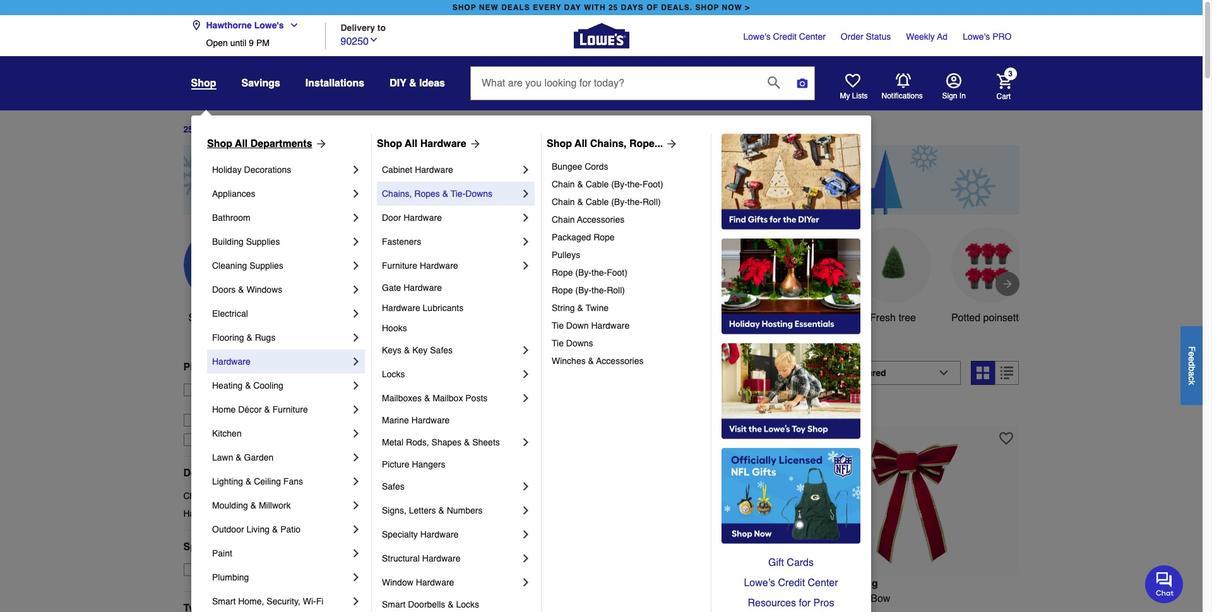 Task type: describe. For each thing, give the bounding box(es) containing it.
hawthorne lowe's
[[206, 20, 284, 30]]

potted poinsettia
[[952, 313, 1027, 324]]

chevron right image for fasteners
[[520, 236, 533, 248]]

gate hardware
[[382, 283, 442, 293]]

metal rods, shapes & sheets
[[382, 438, 500, 448]]

patio
[[281, 525, 301, 535]]

1 vertical spatial delivery
[[230, 362, 269, 373]]

fasteners link
[[382, 230, 520, 254]]

lowe's inside "link"
[[744, 32, 771, 42]]

chevron right image for electrical
[[350, 308, 363, 320]]

chevron right image for mailboxes & mailbox posts
[[520, 392, 533, 405]]

doors & windows link
[[212, 278, 350, 302]]

chevron right image for home décor & furniture
[[350, 404, 363, 416]]

millwork
[[259, 501, 291, 511]]

chain for chain & cable (by-the-foot)
[[552, 179, 575, 190]]

0 vertical spatial locks
[[382, 370, 405, 380]]

bungee
[[552, 162, 583, 172]]

tie for tie down hardware
[[552, 321, 564, 331]]

d
[[1188, 362, 1198, 367]]

chevron right image for outdoor living & patio
[[350, 524, 363, 536]]

outdoor living & patio
[[212, 525, 301, 535]]

shop for shop all chains, rope...
[[547, 138, 572, 150]]

chevron right image for specialty hardware
[[520, 529, 533, 541]]

location image
[[191, 20, 201, 30]]

plug- inside the 100-count 20.62-ft multicolor incandescent plug-in christmas string lights
[[590, 609, 614, 613]]

chain for chain accessories
[[552, 215, 575, 225]]

1 horizontal spatial chains,
[[591, 138, 627, 150]]

& right store at the left of the page
[[245, 381, 251, 391]]

smart doorbells & locks link
[[382, 595, 533, 613]]

delivery to
[[341, 22, 386, 33]]

shop for shop all hardware
[[377, 138, 402, 150]]

holiday for holiday living
[[574, 313, 608, 324]]

lowe's home improvement notification center image
[[896, 73, 911, 88]]

winches
[[552, 356, 586, 366]]

sheets
[[473, 438, 500, 448]]

lowe's up pm
[[254, 20, 284, 30]]

hangers
[[412, 460, 446, 470]]

smart home, security, wi-fi link
[[212, 590, 350, 613]]

ft inside holiday living 100-count 20.62-ft white incandescent plug- in christmas string lights
[[450, 594, 455, 605]]

weekly ad
[[907, 32, 948, 42]]

1 vertical spatial downs
[[567, 339, 594, 349]]

plug- inside holiday living 100-count 20.62-ft white incandescent plug- in christmas string lights
[[550, 594, 573, 605]]

20.62- inside holiday living 100-count 20.62-ft white incandescent plug- in christmas string lights
[[421, 594, 450, 605]]

smart for smart home, security, wi-fi
[[212, 597, 236, 607]]

grid view image
[[978, 367, 990, 380]]

hooks link
[[382, 318, 533, 339]]

decorations down the winches
[[538, 368, 626, 385]]

decorations for hanukkah decorations
[[226, 509, 273, 519]]

hanukkah decorations
[[184, 509, 273, 519]]

chevron right image for window hardware
[[520, 577, 533, 589]]

christmas decorations
[[184, 491, 273, 501]]

hardware down ropes
[[404, 213, 442, 223]]

security,
[[267, 597, 301, 607]]

>
[[746, 3, 751, 12]]

resources for pros link
[[722, 594, 861, 613]]

heart outline image
[[1000, 432, 1014, 446]]

hardware inside "link"
[[212, 357, 251, 367]]

string & twine
[[552, 303, 609, 313]]

my lists link
[[841, 73, 868, 101]]

hardware up chains, ropes & tie-downs
[[415, 165, 453, 175]]

0 vertical spatial accessories
[[577, 215, 625, 225]]

every
[[533, 3, 562, 12]]

marine
[[382, 416, 409, 426]]

fi
[[316, 597, 324, 607]]

compare for 1001813120 element
[[394, 405, 430, 415]]

1 vertical spatial accessories
[[597, 356, 644, 366]]

fresh tree button
[[856, 227, 932, 326]]

smart for smart doorbells & locks
[[382, 600, 406, 610]]

lists
[[853, 92, 868, 100]]

lights inside holiday living 100-count 20.62-ft white incandescent plug- in christmas string lights
[[460, 609, 487, 613]]

1001813120 element
[[371, 403, 430, 416]]

& right doors
[[238, 285, 244, 295]]

posts
[[466, 394, 488, 404]]

(by- up string & twine
[[576, 286, 592, 296]]

holiday living button
[[568, 227, 643, 326]]

chevron down image inside 90250 button
[[369, 34, 379, 45]]

1 vertical spatial 25
[[184, 125, 193, 135]]

chevron right image for door hardware
[[520, 212, 533, 224]]

lowe's down the free store pickup today at:
[[248, 398, 275, 408]]

hardware up cabinet hardware link in the left of the page
[[421, 138, 467, 150]]

lowe's home improvement lists image
[[846, 73, 861, 88]]

& left millwork
[[251, 501, 257, 511]]

today
[[276, 385, 299, 395]]

chevron right image for keys & key safes
[[520, 344, 533, 357]]

living for holiday living
[[611, 313, 637, 324]]

lowe's left the "pro"
[[963, 32, 991, 42]]

heart outline image
[[781, 432, 795, 446]]

in inside holiday living 100-count 20.62-ft white incandescent plug- in christmas string lights
[[371, 609, 379, 613]]

90250
[[341, 36, 369, 47]]

cable for roll)
[[586, 197, 609, 207]]

center for lowe's credit center
[[808, 578, 839, 589]]

christmas inside christmas decorations link
[[184, 491, 223, 501]]

shop all hardware
[[377, 138, 467, 150]]

tie for tie downs
[[552, 339, 564, 349]]

hardware up the smart doorbells & locks at bottom
[[416, 578, 454, 588]]

structural hardware link
[[382, 547, 520, 571]]

chevron right image for bathroom
[[350, 212, 363, 224]]

holiday hosting essentials. image
[[722, 239, 861, 335]]

chevron right image for moulding & millwork
[[350, 500, 363, 512]]

gift cards link
[[722, 553, 861, 574]]

tie down hardware link
[[552, 317, 703, 335]]

open
[[206, 38, 228, 48]]

shop all chains, rope... link
[[547, 136, 679, 152]]

bungee cords
[[552, 162, 609, 172]]

sign in
[[943, 92, 966, 100]]

packaged rope
[[552, 232, 615, 243]]

hawthorne lowe's & nearby stores
[[202, 398, 339, 408]]

paint link
[[212, 542, 350, 566]]

rope (by-the-foot)
[[552, 268, 628, 278]]

arrow right image
[[467, 138, 482, 150]]

list view image
[[1002, 367, 1014, 380]]

heating
[[212, 381, 243, 391]]

lowe's home improvement logo image
[[574, 8, 630, 63]]

cords
[[585, 162, 609, 172]]

deals inside button
[[228, 313, 254, 324]]

ideas
[[420, 78, 445, 89]]

the- inside rope (by-the-roll) link
[[592, 286, 607, 296]]

hardware up hooks
[[382, 303, 421, 313]]

tree
[[899, 313, 917, 324]]

all for deals
[[215, 313, 226, 324]]

hardware down mailboxes & mailbox posts
[[412, 416, 450, 426]]

window hardware
[[382, 578, 454, 588]]

packaged rope link
[[552, 229, 703, 246]]

décor
[[238, 405, 262, 415]]

ft inside the 100-count 20.62-ft multicolor incandescent plug-in christmas string lights
[[669, 594, 675, 605]]

Search Query text field
[[471, 67, 758, 100]]

cards
[[787, 558, 814, 569]]

holiday decorations link
[[212, 158, 350, 182]]

& down window hardware link
[[448, 600, 454, 610]]

electrical link
[[212, 302, 350, 326]]

rope (by-the-roll) link
[[552, 282, 703, 299]]

chevron right image for chains, ropes & tie-downs
[[520, 188, 533, 200]]

home décor & furniture
[[212, 405, 308, 415]]

chevron right image for appliances
[[350, 188, 363, 200]]

shop all hardware link
[[377, 136, 482, 152]]

christmas inside holiday living 100-count 20.62-ft white incandescent plug- in christmas string lights
[[382, 609, 428, 613]]

0 vertical spatial deals
[[230, 125, 254, 135]]

0 vertical spatial pickup
[[184, 362, 217, 373]]

chevron right image for lighting & ceiling fans
[[350, 476, 363, 488]]

shop new deals every day with 25 days of deals. shop now >
[[453, 3, 751, 12]]

0 horizontal spatial safes
[[382, 482, 405, 492]]

cleaning
[[212, 261, 247, 271]]

heating & cooling
[[212, 381, 284, 391]]

building supplies link
[[212, 230, 350, 254]]

credit for lowe's
[[774, 32, 797, 42]]

diy & ideas button
[[390, 72, 445, 95]]

1 horizontal spatial pickup
[[247, 385, 273, 395]]

1 vertical spatial locks
[[456, 600, 480, 610]]

home,
[[238, 597, 264, 607]]

hardware down twine
[[592, 321, 630, 331]]

hanukkah
[[184, 509, 223, 519]]

1 vertical spatial chains,
[[382, 189, 412, 199]]

100-count 20.62-ft multicolor incandescent plug-in christmas string lights
[[590, 594, 784, 613]]

officially licensed n f l gifts. shop now. image
[[722, 449, 861, 545]]

1 horizontal spatial safes
[[430, 346, 453, 356]]

1 shop from the left
[[453, 3, 477, 12]]

supplies for building supplies
[[246, 237, 280, 247]]

in inside holiday living 8.5-in w red bow
[[827, 594, 835, 605]]

until
[[230, 38, 247, 48]]

chevron right image for structural hardware
[[520, 553, 533, 565]]

decorations for holiday decorations
[[244, 165, 291, 175]]

cleaning supplies
[[212, 261, 284, 271]]

f
[[1188, 346, 1198, 352]]

fasteners
[[382, 237, 422, 247]]

lighting & ceiling fans link
[[212, 470, 350, 494]]

0 horizontal spatial chevron down image
[[284, 20, 299, 30]]

keys & key safes link
[[382, 339, 520, 363]]

chain for chain & cable (by-the-roll)
[[552, 197, 575, 207]]

pickup & delivery
[[184, 362, 269, 373]]

& left ceiling
[[246, 477, 252, 487]]

(by- up rope (by-the-roll)
[[576, 268, 592, 278]]

chain accessories
[[552, 215, 625, 225]]

free store pickup today at:
[[202, 385, 311, 395]]

rugs
[[255, 333, 276, 343]]

all for hardware
[[405, 138, 418, 150]]

chevron right image for signs, letters & numbers
[[520, 505, 533, 517]]

(by- up chain & cable (by-the-roll) link
[[612, 179, 628, 190]]

& right the winches
[[589, 356, 594, 366]]

1 horizontal spatial furniture
[[382, 261, 418, 271]]

weekly ad link
[[907, 30, 948, 43]]

paint
[[212, 549, 232, 559]]

100-count 20.62-ft multicolor incandescent plug-in christmas string lights link
[[590, 578, 801, 613]]

fans
[[284, 477, 303, 487]]

special offers button
[[184, 531, 351, 564]]

winches & accessories link
[[552, 353, 703, 370]]

1 vertical spatial roll)
[[607, 286, 625, 296]]

hooks
[[382, 323, 407, 334]]

& right lawn
[[236, 453, 242, 463]]

chevron right image for flooring & rugs
[[350, 332, 363, 344]]

compare for 5013254527 element
[[832, 405, 869, 415]]

hardware down signs, letters & numbers
[[421, 530, 459, 540]]

all for departments
[[235, 138, 248, 150]]

rope for rope (by-the-roll)
[[552, 286, 573, 296]]

& up heating on the bottom left of page
[[219, 362, 227, 373]]

1 vertical spatial foot)
[[607, 268, 628, 278]]

count inside holiday living 100-count 20.62-ft white incandescent plug- in christmas string lights
[[391, 594, 418, 605]]

shop all deals
[[189, 313, 254, 324]]

structural
[[382, 554, 420, 564]]

at:
[[302, 385, 311, 395]]

shop new deals every day with 25 days of deals. shop now > link
[[450, 0, 753, 15]]

0 vertical spatial rope
[[594, 232, 615, 243]]

0 vertical spatial roll)
[[643, 197, 661, 207]]

100- inside the 100-count 20.62-ft multicolor incandescent plug-in christmas string lights
[[590, 594, 611, 605]]

chevron right image for kitchen
[[350, 428, 363, 440]]

chain & cable (by-the-foot)
[[552, 179, 664, 190]]



Task type: locate. For each thing, give the bounding box(es) containing it.
ft left 'multicolor'
[[669, 594, 675, 605]]

0 horizontal spatial foot)
[[607, 268, 628, 278]]

in left w
[[827, 594, 835, 605]]

tie-
[[451, 189, 466, 199]]

0 vertical spatial safes
[[430, 346, 453, 356]]

special
[[184, 542, 219, 553]]

0 horizontal spatial furniture
[[273, 405, 308, 415]]

& down bungee cords
[[578, 179, 584, 190]]

2 vertical spatial delivery
[[222, 435, 254, 445]]

0 vertical spatial delivery
[[341, 22, 375, 33]]

arrow right image inside shop all departments link
[[312, 138, 328, 150]]

3 chain from the top
[[552, 215, 575, 225]]

chevron right image for cabinet hardware
[[520, 164, 533, 176]]

0 vertical spatial plug-
[[550, 594, 573, 605]]

locks down window hardware link
[[456, 600, 480, 610]]

2 shop from the left
[[696, 3, 720, 12]]

chains, up cords
[[591, 138, 627, 150]]

hawthorne up 'open until 9 pm'
[[206, 20, 252, 30]]

1 ft from the left
[[450, 594, 455, 605]]

0 horizontal spatial 20.62-
[[421, 594, 450, 605]]

chevron right image for lawn & garden
[[350, 452, 363, 464]]

credit up the search image
[[774, 32, 797, 42]]

chevron right image for paint
[[350, 548, 363, 560]]

sign
[[943, 92, 958, 100]]

tie inside tie downs link
[[552, 339, 564, 349]]

1 horizontal spatial roll)
[[643, 197, 661, 207]]

safes down picture
[[382, 482, 405, 492]]

credit for lowe's
[[779, 578, 806, 589]]

0 horizontal spatial downs
[[466, 189, 493, 199]]

1 horizontal spatial foot)
[[643, 179, 664, 190]]

1 horizontal spatial in
[[614, 609, 622, 613]]

packaged
[[552, 232, 591, 243]]

arrow right image up bungee cords link in the top of the page
[[664, 138, 679, 150]]

shop for shop
[[191, 78, 216, 89]]

chevron right image for locks
[[520, 368, 533, 381]]

1 vertical spatial white
[[458, 594, 484, 605]]

25 days of deals. shop new deals every day. while supplies last. image
[[184, 145, 1020, 215]]

chevron right image
[[520, 164, 533, 176], [350, 212, 363, 224], [520, 212, 533, 224], [520, 236, 533, 248], [350, 380, 363, 392], [520, 392, 533, 405], [350, 476, 363, 488], [520, 481, 533, 493], [350, 500, 363, 512], [350, 548, 363, 560], [350, 572, 363, 584], [520, 577, 533, 589]]

living up doorbells
[[410, 578, 440, 590]]

hawthorne lowe's button
[[191, 13, 304, 38]]

the- up rope (by-the-roll)
[[592, 268, 607, 278]]

1 vertical spatial in
[[827, 594, 835, 605]]

0 vertical spatial supplies
[[246, 237, 280, 247]]

chevron right image for building supplies
[[350, 236, 363, 248]]

the- inside chain & cable (by-the-foot) link
[[628, 179, 643, 190]]

diy
[[390, 78, 407, 89]]

hardware lubricants link
[[382, 298, 533, 318]]

2 tie from the top
[[552, 339, 564, 349]]

1 horizontal spatial compare
[[832, 405, 869, 415]]

1 e from the top
[[1188, 352, 1198, 357]]

arrow right image for shop all chains, rope...
[[664, 138, 679, 150]]

signs,
[[382, 506, 407, 516]]

0 horizontal spatial incandescent
[[487, 594, 547, 605]]

1 horizontal spatial 20.62-
[[640, 594, 669, 605]]

furniture hardware link
[[382, 254, 520, 278]]

0 horizontal spatial pickup
[[184, 362, 217, 373]]

installations button
[[306, 72, 365, 95]]

specialty hardware
[[382, 530, 459, 540]]

white inside button
[[785, 313, 811, 324]]

lowe's home improvement account image
[[947, 73, 962, 88]]

supplies up windows
[[250, 261, 284, 271]]

1 vertical spatial supplies
[[250, 261, 284, 271]]

all down the 25 days of deals
[[235, 138, 248, 150]]

offers
[[222, 542, 252, 553]]

chain & cable (by-the-foot) link
[[552, 176, 703, 193]]

incandescent inside the 100-count 20.62-ft multicolor incandescent plug-in christmas string lights
[[723, 594, 784, 605]]

1 vertical spatial furniture
[[273, 405, 308, 415]]

2 compare from the left
[[832, 405, 869, 415]]

center for lowe's credit center
[[800, 32, 826, 42]]

roll) down rope (by-the-foot) link
[[607, 286, 625, 296]]

hanging decoration
[[678, 313, 725, 339]]

lowe's home improvement cart image
[[997, 74, 1012, 89]]

lights down 'multicolor'
[[703, 609, 730, 613]]

& left patio
[[272, 525, 278, 535]]

& left sheets
[[464, 438, 470, 448]]

25
[[609, 3, 619, 12], [184, 125, 193, 135]]

downs down "down" on the left bottom of the page
[[567, 339, 594, 349]]

1 vertical spatial credit
[[779, 578, 806, 589]]

1 shop from the left
[[207, 138, 232, 150]]

(by- down chain & cable (by-the-foot) link
[[612, 197, 628, 207]]

None search field
[[471, 66, 816, 112]]

& inside button
[[277, 398, 283, 408]]

open until 9 pm
[[206, 38, 270, 48]]

hardware down specialty hardware link
[[423, 554, 461, 564]]

&
[[409, 78, 417, 89], [578, 179, 584, 190], [443, 189, 449, 199], [578, 197, 584, 207], [238, 285, 244, 295], [578, 303, 584, 313], [247, 333, 253, 343], [404, 346, 410, 356], [589, 356, 594, 366], [219, 362, 227, 373], [245, 381, 251, 391], [424, 394, 430, 404], [277, 398, 283, 408], [264, 405, 270, 415], [464, 438, 470, 448], [236, 453, 242, 463], [246, 477, 252, 487], [251, 501, 257, 511], [439, 506, 445, 516], [272, 525, 278, 535], [448, 600, 454, 610]]

potted poinsettia button
[[952, 227, 1028, 326]]

0 horizontal spatial in
[[463, 368, 475, 385]]

center up 8.5- at bottom right
[[808, 578, 839, 589]]

& left mailbox
[[424, 394, 430, 404]]

lowe's
[[254, 20, 284, 30], [744, 32, 771, 42], [963, 32, 991, 42], [248, 398, 275, 408]]

2 shop from the left
[[377, 138, 402, 150]]

0 horizontal spatial arrow right image
[[312, 138, 328, 150]]

incandescent inside holiday living 100-count 20.62-ft white incandescent plug- in christmas string lights
[[487, 594, 547, 605]]

2 ft from the left
[[669, 594, 675, 605]]

shop for shop all departments
[[207, 138, 232, 150]]

in
[[463, 368, 475, 385], [827, 594, 835, 605]]

holiday for holiday living 100-count 20.62-ft white incandescent plug- in christmas string lights
[[371, 578, 408, 590]]

arrow right image inside shop all chains, rope... link
[[664, 138, 679, 150]]

picture hangers
[[382, 460, 446, 470]]

compare inside 1001813120 element
[[394, 405, 430, 415]]

living up tie downs link
[[611, 313, 637, 324]]

compare inside 5013254527 element
[[832, 405, 869, 415]]

1 horizontal spatial chevron down image
[[369, 34, 379, 45]]

chevron down image
[[284, 20, 299, 30], [369, 34, 379, 45]]

all inside shop all chains, rope... link
[[575, 138, 588, 150]]

picture hangers link
[[382, 455, 533, 475]]

lights down window hardware link
[[460, 609, 487, 613]]

3 shop from the left
[[547, 138, 572, 150]]

string inside holiday living 100-count 20.62-ft white incandescent plug- in christmas string lights
[[431, 609, 457, 613]]

doors
[[212, 285, 236, 295]]

2 horizontal spatial arrow right image
[[1002, 278, 1014, 290]]

decorations down shop all departments link
[[244, 165, 291, 175]]

1 vertical spatial plug-
[[590, 609, 614, 613]]

delivery up "90250"
[[341, 22, 375, 33]]

living for holiday living 8.5-in w red bow
[[849, 578, 879, 590]]

0 horizontal spatial roll)
[[607, 286, 625, 296]]

tie up the winches
[[552, 339, 564, 349]]

all up cabinet hardware
[[405, 138, 418, 150]]

living inside holiday living 8.5-in w red bow
[[849, 578, 879, 590]]

shop left now on the top right
[[696, 3, 720, 12]]

holiday for holiday living 8.5-in w red bow
[[810, 578, 846, 590]]

arrow right image up poinsettia
[[1002, 278, 1014, 290]]

2 vertical spatial rope
[[552, 286, 573, 296]]

0 vertical spatial credit
[[774, 32, 797, 42]]

& left rugs
[[247, 333, 253, 343]]

0 horizontal spatial christmas
[[184, 491, 223, 501]]

& left tie-
[[443, 189, 449, 199]]

diy & ideas
[[390, 78, 445, 89]]

safes
[[430, 346, 453, 356], [382, 482, 405, 492]]

marine hardware link
[[382, 411, 533, 431]]

christmas inside the 100-count 20.62-ft multicolor incandescent plug-in christmas string lights
[[625, 609, 671, 613]]

chevron right image for furniture hardware
[[520, 260, 533, 272]]

1 vertical spatial chain
[[552, 197, 575, 207]]

& left twine
[[578, 303, 584, 313]]

smart down plumbing
[[212, 597, 236, 607]]

string inside the 100-count 20.62-ft multicolor incandescent plug-in christmas string lights
[[673, 609, 700, 613]]

1 vertical spatial hawthorne
[[202, 398, 245, 408]]

1 count from the left
[[391, 594, 418, 605]]

christmas
[[184, 491, 223, 501], [382, 609, 428, 613], [625, 609, 671, 613]]

chevron right image for cleaning supplies
[[350, 260, 363, 272]]

0 horizontal spatial shop
[[453, 3, 477, 12]]

chains, down cabinet at the left top of page
[[382, 189, 412, 199]]

living down hanukkah decorations link
[[247, 525, 270, 535]]

for
[[799, 598, 811, 610]]

appliances link
[[212, 182, 350, 206]]

holiday inside button
[[574, 313, 608, 324]]

holiday inside holiday living 8.5-in w red bow
[[810, 578, 846, 590]]

visit the lowe's toy shop. image
[[722, 344, 861, 440]]

decorations for christmas decorations
[[226, 491, 273, 501]]

tie left "down" on the left bottom of the page
[[552, 321, 564, 331]]

smart
[[212, 597, 236, 607], [382, 600, 406, 610]]

1 horizontal spatial ft
[[669, 594, 675, 605]]

0 horizontal spatial departments
[[184, 468, 245, 479]]

roll) up chain accessories link
[[643, 197, 661, 207]]

2 e from the top
[[1188, 357, 1198, 362]]

living for holiday living 100-count 20.62-ft white incandescent plug- in christmas string lights
[[410, 578, 440, 590]]

outdoor living & patio link
[[212, 518, 350, 542]]

the- inside rope (by-the-foot) link
[[592, 268, 607, 278]]

chevron right image for hardware
[[350, 356, 363, 368]]

days
[[196, 125, 217, 135]]

2 chain from the top
[[552, 197, 575, 207]]

kitchen link
[[212, 422, 350, 446]]

hawthorne for hawthorne lowe's
[[206, 20, 252, 30]]

in up posts
[[463, 368, 475, 385]]

all inside shop all deals button
[[215, 313, 226, 324]]

shop down open
[[191, 78, 216, 89]]

fresh tree
[[871, 313, 917, 324]]

hawthorne
[[206, 20, 252, 30], [202, 398, 245, 408]]

hawthorne down store at the left of the page
[[202, 398, 245, 408]]

rope up string & twine
[[552, 286, 573, 296]]

1 vertical spatial rope
[[552, 268, 573, 278]]

shapes
[[432, 438, 462, 448]]

chevron right image for holiday decorations
[[350, 164, 363, 176]]

& right letters
[[439, 506, 445, 516]]

0 horizontal spatial count
[[391, 594, 418, 605]]

1 horizontal spatial locks
[[456, 600, 480, 610]]

2 incandescent from the left
[[723, 594, 784, 605]]

1 horizontal spatial string
[[552, 303, 575, 313]]

locks
[[382, 370, 405, 380], [456, 600, 480, 610]]

all up bungee cords
[[575, 138, 588, 150]]

1 100- from the left
[[371, 594, 391, 605]]

all up flooring
[[215, 313, 226, 324]]

all inside shop all departments link
[[235, 138, 248, 150]]

pickup up free
[[184, 362, 217, 373]]

2 horizontal spatial in
[[960, 92, 966, 100]]

shop inside button
[[189, 313, 212, 324]]

gift
[[769, 558, 785, 569]]

1 compare from the left
[[394, 405, 430, 415]]

bow
[[871, 594, 891, 605]]

safes right key
[[430, 346, 453, 356]]

chain up chain accessories
[[552, 197, 575, 207]]

1 horizontal spatial christmas
[[382, 609, 428, 613]]

shop down 25 days of deals link
[[207, 138, 232, 150]]

arrow right image
[[312, 138, 328, 150], [664, 138, 679, 150], [1002, 278, 1014, 290]]

shop all deals button
[[184, 227, 259, 326]]

1 tie from the top
[[552, 321, 564, 331]]

in inside the 100-count 20.62-ft multicolor incandescent plug-in christmas string lights
[[614, 609, 622, 613]]

lowe's down >
[[744, 32, 771, 42]]

1 vertical spatial center
[[808, 578, 839, 589]]

search image
[[768, 76, 781, 89]]

departments down lawn
[[184, 468, 245, 479]]

arrow right image up 'holiday decorations' link
[[312, 138, 328, 150]]

100-
[[371, 594, 391, 605], [590, 594, 611, 605]]

0 vertical spatial 25
[[609, 3, 619, 12]]

lowe's pro link
[[963, 30, 1012, 43]]

camera image
[[797, 77, 809, 90]]

in inside button
[[960, 92, 966, 100]]

on sale
[[206, 565, 238, 575]]

chevron right image for metal rods, shapes & sheets
[[520, 437, 533, 449]]

supplies up cleaning supplies
[[246, 237, 280, 247]]

0 vertical spatial furniture
[[382, 261, 418, 271]]

2 lights from the left
[[703, 609, 730, 613]]

ropes
[[415, 189, 440, 199]]

1 horizontal spatial plug-
[[590, 609, 614, 613]]

1 vertical spatial safes
[[382, 482, 405, 492]]

find gifts for the diyer. image
[[722, 134, 861, 230]]

deals right of
[[230, 125, 254, 135]]

1 vertical spatial tie
[[552, 339, 564, 349]]

chevron right image
[[350, 164, 363, 176], [350, 188, 363, 200], [520, 188, 533, 200], [350, 236, 363, 248], [350, 260, 363, 272], [520, 260, 533, 272], [350, 284, 363, 296], [350, 308, 363, 320], [350, 332, 363, 344], [520, 344, 533, 357], [350, 356, 363, 368], [520, 368, 533, 381], [350, 404, 363, 416], [350, 428, 363, 440], [520, 437, 533, 449], [350, 452, 363, 464], [520, 505, 533, 517], [350, 524, 363, 536], [520, 529, 533, 541], [520, 553, 533, 565], [350, 596, 363, 608]]

smart down window
[[382, 600, 406, 610]]

furniture down today
[[273, 405, 308, 415]]

chevron right image for doors & windows
[[350, 284, 363, 296]]

moulding
[[212, 501, 248, 511]]

20.62- left 'multicolor'
[[640, 594, 669, 605]]

installations
[[306, 78, 365, 89]]

chat invite button image
[[1146, 565, 1185, 604]]

0 vertical spatial cable
[[586, 179, 609, 190]]

1 cable from the top
[[586, 179, 609, 190]]

& left key
[[404, 346, 410, 356]]

tie down hardware
[[552, 321, 630, 331]]

2 horizontal spatial shop
[[547, 138, 572, 150]]

lights inside the 100-count 20.62-ft multicolor incandescent plug-in christmas string lights
[[703, 609, 730, 613]]

cleaning supplies link
[[212, 254, 350, 278]]

0 horizontal spatial locks
[[382, 370, 405, 380]]

white inside holiday living 100-count 20.62-ft white incandescent plug- in christmas string lights
[[458, 594, 484, 605]]

bathroom link
[[212, 206, 350, 230]]

cable for foot)
[[586, 179, 609, 190]]

0 vertical spatial foot)
[[643, 179, 664, 190]]

resources for pros
[[748, 598, 835, 610]]

rope
[[594, 232, 615, 243], [552, 268, 573, 278], [552, 286, 573, 296]]

2 100- from the left
[[590, 594, 611, 605]]

credit inside "link"
[[774, 32, 797, 42]]

cable up chain accessories
[[586, 197, 609, 207]]

1 horizontal spatial 25
[[609, 3, 619, 12]]

2 vertical spatial chain
[[552, 215, 575, 225]]

& up chain accessories
[[578, 197, 584, 207]]

downs up door hardware link
[[466, 189, 493, 199]]

0 vertical spatial chains,
[[591, 138, 627, 150]]

0 horizontal spatial smart
[[212, 597, 236, 607]]

decorations up 'outdoor living & patio' in the left bottom of the page
[[226, 509, 273, 519]]

door hardware
[[382, 213, 442, 223]]

25 left days
[[184, 125, 193, 135]]

deals up flooring & rugs
[[228, 313, 254, 324]]

decoration
[[678, 328, 725, 339]]

lawn & garden link
[[212, 446, 350, 470]]

0 vertical spatial white
[[785, 313, 811, 324]]

hardware up hardware lubricants
[[404, 283, 442, 293]]

0 vertical spatial shop
[[191, 78, 216, 89]]

chevron right image for safes
[[520, 481, 533, 493]]

0 vertical spatial downs
[[466, 189, 493, 199]]

2 count from the left
[[611, 594, 637, 605]]

specialty hardware link
[[382, 523, 520, 547]]

living inside button
[[611, 313, 637, 324]]

20.62- down window hardware
[[421, 594, 450, 605]]

1 vertical spatial chevron down image
[[369, 34, 379, 45]]

1 horizontal spatial count
[[611, 594, 637, 605]]

holiday
[[212, 165, 242, 175], [574, 313, 608, 324], [479, 368, 534, 385], [371, 578, 408, 590], [810, 578, 846, 590]]

holiday inside holiday living 100-count 20.62-ft white incandescent plug- in christmas string lights
[[371, 578, 408, 590]]

hardware down fasteners link
[[420, 261, 458, 271]]

chevron right image for heating & cooling
[[350, 380, 363, 392]]

100- inside holiday living 100-count 20.62-ft white incandescent plug- in christmas string lights
[[371, 594, 391, 605]]

1 horizontal spatial in
[[827, 594, 835, 605]]

the- up twine
[[592, 286, 607, 296]]

1 incandescent from the left
[[487, 594, 547, 605]]

1 lights from the left
[[460, 609, 487, 613]]

1 horizontal spatial white
[[785, 313, 811, 324]]

tie inside tie down hardware link
[[552, 321, 564, 331]]

0 vertical spatial hawthorne
[[206, 20, 252, 30]]

1 vertical spatial cable
[[586, 197, 609, 207]]

ft
[[450, 594, 455, 605], [669, 594, 675, 605]]

chain accessories link
[[552, 211, 703, 229]]

0 horizontal spatial compare
[[394, 405, 430, 415]]

holiday living
[[574, 313, 637, 324]]

living up red
[[849, 578, 879, 590]]

f e e d b a c k
[[1188, 346, 1198, 385]]

tie downs link
[[552, 335, 703, 353]]

all for chains,
[[575, 138, 588, 150]]

0 horizontal spatial shop
[[207, 138, 232, 150]]

smart home, security, wi-fi
[[212, 597, 324, 607]]

2 20.62- from the left
[[640, 594, 669, 605]]

0 vertical spatial chain
[[552, 179, 575, 190]]

1 vertical spatial shop
[[189, 313, 212, 324]]

2 cable from the top
[[586, 197, 609, 207]]

1 horizontal spatial 100-
[[590, 594, 611, 605]]

0 horizontal spatial plug-
[[550, 594, 573, 605]]

1 vertical spatial deals
[[228, 313, 254, 324]]

furniture hardware
[[382, 261, 458, 271]]

5013254527 element
[[810, 403, 869, 416]]

& right diy at top
[[409, 78, 417, 89]]

notifications
[[882, 92, 924, 100]]

the- inside chain & cable (by-the-roll) link
[[628, 197, 643, 207]]

shop for shop all deals
[[189, 313, 212, 324]]

1 20.62- from the left
[[421, 594, 450, 605]]

0 horizontal spatial ft
[[450, 594, 455, 605]]

1 horizontal spatial shop
[[377, 138, 402, 150]]

cable down cords
[[586, 179, 609, 190]]

arrow right image for shop all departments
[[312, 138, 328, 150]]

rods,
[[406, 438, 429, 448]]

supplies for cleaning supplies
[[250, 261, 284, 271]]

1 horizontal spatial departments
[[251, 138, 312, 150]]

plug-
[[550, 594, 573, 605], [590, 609, 614, 613]]

& inside button
[[409, 78, 417, 89]]

lawn & garden
[[212, 453, 274, 463]]

0 horizontal spatial lights
[[460, 609, 487, 613]]

accessories
[[577, 215, 625, 225], [597, 356, 644, 366]]

tie downs
[[552, 339, 594, 349]]

e up d on the right of page
[[1188, 352, 1198, 357]]

hardware link
[[212, 350, 350, 374]]

center inside "link"
[[800, 32, 826, 42]]

chevron right image for plumbing
[[350, 572, 363, 584]]

living inside holiday living 100-count 20.62-ft white incandescent plug- in christmas string lights
[[410, 578, 440, 590]]

hardware down flooring
[[212, 357, 251, 367]]

pulleys
[[552, 250, 581, 260]]

& right décor
[[264, 405, 270, 415]]

count inside the 100-count 20.62-ft multicolor incandescent plug-in christmas string lights
[[611, 594, 637, 605]]

1 horizontal spatial arrow right image
[[664, 138, 679, 150]]

garden
[[244, 453, 274, 463]]

string down window hardware link
[[431, 609, 457, 613]]

white button
[[760, 227, 835, 326]]

0 vertical spatial departments
[[251, 138, 312, 150]]

string down 'multicolor'
[[673, 609, 700, 613]]

chevron right image for smart home, security, wi-fi
[[350, 596, 363, 608]]

credit up resources for pros link
[[779, 578, 806, 589]]

now
[[722, 3, 743, 12]]

1 chain from the top
[[552, 179, 575, 190]]

hardware lubricants
[[382, 303, 464, 313]]

2 horizontal spatial string
[[673, 609, 700, 613]]

1 horizontal spatial incandescent
[[723, 594, 784, 605]]

bathroom
[[212, 213, 251, 223]]

rope (by-the-roll)
[[552, 286, 625, 296]]

20.62- inside the 100-count 20.62-ft multicolor incandescent plug-in christmas string lights
[[640, 594, 669, 605]]

0 vertical spatial in
[[463, 368, 475, 385]]

2 horizontal spatial christmas
[[625, 609, 671, 613]]

ft right doorbells
[[450, 594, 455, 605]]

living for outdoor living & patio
[[247, 525, 270, 535]]

doors & windows
[[212, 285, 283, 295]]

of
[[219, 125, 228, 135]]

1 horizontal spatial shop
[[696, 3, 720, 12]]

& down today
[[277, 398, 283, 408]]

1 vertical spatial pickup
[[247, 385, 273, 395]]

shop up bungee
[[547, 138, 572, 150]]

90250 button
[[341, 33, 379, 49]]

accessories down chain & cable (by-the-roll)
[[577, 215, 625, 225]]

hawthorne for hawthorne lowe's & nearby stores
[[202, 398, 245, 408]]

furniture up gate
[[382, 261, 418, 271]]

bungee cords link
[[552, 158, 703, 176]]

departments element
[[184, 467, 351, 480]]

day
[[564, 3, 582, 12]]

delivery up lawn & garden
[[222, 435, 254, 445]]

rope for rope (by-the-foot)
[[552, 268, 573, 278]]

departments inside 'element'
[[184, 468, 245, 479]]

all inside shop all hardware link
[[405, 138, 418, 150]]

holiday for holiday decorations
[[212, 165, 242, 175]]



Task type: vqa. For each thing, say whether or not it's contained in the screenshot.
"100-Count 20.62-ft Multicolor Incandescent Plug-In Christmas String Lights"
yes



